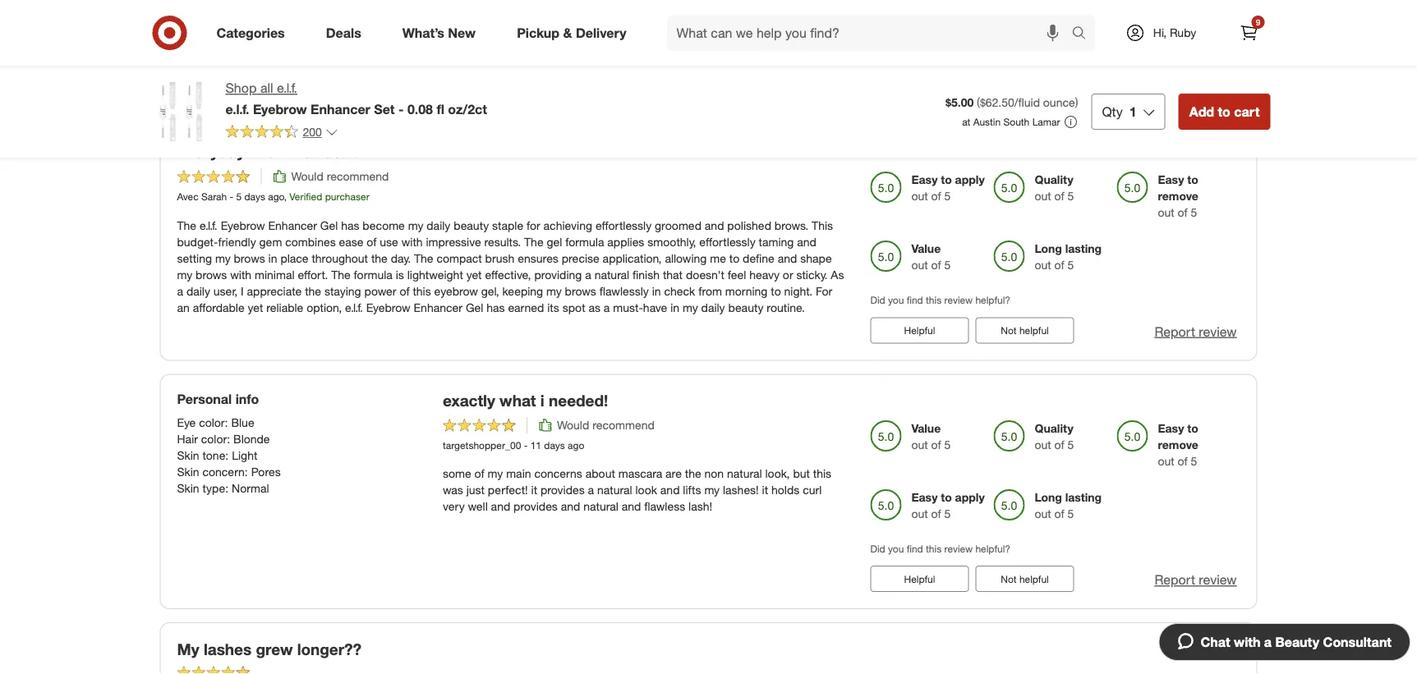 Task type: vqa. For each thing, say whether or not it's contained in the screenshot.
bottom color
yes



Task type: locate. For each thing, give the bounding box(es) containing it.
daily down from
[[701, 300, 725, 315]]

the up lightweight in the left top of the page
[[414, 251, 433, 265]]

exactly
[[443, 391, 495, 410]]

- right "sarah"
[[230, 191, 233, 203]]

0 horizontal spatial daily
[[186, 284, 210, 298]]

1 apply from the top
[[955, 173, 985, 187]]

effort.
[[298, 267, 328, 282]]

3 did from the top
[[871, 543, 886, 556]]

with up day.
[[402, 234, 423, 249]]

0 vertical spatial remove
[[1158, 189, 1199, 204]]

3 report review from the top
[[1155, 572, 1237, 588]]

0 vertical spatial did you find this review helpful?
[[871, 45, 1011, 58]]

)
[[1075, 95, 1078, 110]]

throughout
[[312, 251, 368, 265]]

recommend up purchaser
[[327, 169, 389, 184]]

2 horizontal spatial daily
[[701, 300, 725, 315]]

11
[[531, 440, 542, 452]]

type
[[203, 481, 225, 495]]

0 vertical spatial find
[[907, 45, 923, 58]]

it right "perfect!"
[[531, 483, 537, 498]]

find for exactly what i needed!
[[907, 543, 923, 556]]

avec
[[177, 191, 199, 203]]

use
[[380, 234, 398, 249]]

ago left verified
[[268, 191, 284, 203]]

look
[[636, 483, 657, 498]]

lasting for everyday brow perfection
[[1066, 242, 1102, 256]]

and up or
[[778, 251, 797, 265]]

in
[[268, 251, 277, 265], [652, 284, 661, 298], [671, 300, 680, 315]]

1 helpful from the top
[[904, 324, 935, 337]]

1 vertical spatial remove
[[1158, 438, 1199, 452]]

2 helpful? from the top
[[976, 294, 1011, 307]]

0 vertical spatial would
[[291, 169, 324, 184]]

e.l.f.
[[277, 80, 297, 96], [226, 101, 249, 117], [200, 218, 218, 232], [345, 300, 363, 315]]

has down gel,
[[487, 300, 505, 315]]

for
[[816, 284, 833, 298]]

1 horizontal spatial beauty
[[728, 300, 764, 315]]

provides
[[541, 483, 585, 498], [514, 500, 558, 514]]

2 did from the top
[[871, 294, 886, 307]]

brows up user, in the top of the page
[[196, 267, 227, 282]]

enhancer down eyebrow
[[414, 300, 463, 315]]

2 easy to remove out of 5 from the top
[[1158, 422, 1199, 469]]

what's
[[402, 25, 444, 41]]

helpful button for exactly what i needed!
[[871, 566, 969, 593]]

the down effort. on the left top of page
[[305, 284, 321, 298]]

1 horizontal spatial effortlessly
[[700, 234, 756, 249]]

effortlessly up applies at the top of page
[[596, 218, 652, 232]]

daily up an at top
[[186, 284, 210, 298]]

enhancer up "200"
[[311, 101, 370, 117]]

helpful?
[[976, 45, 1011, 58], [976, 294, 1011, 307], [976, 543, 1011, 556]]

1 vertical spatial not helpful button
[[976, 566, 1074, 593]]

1 easy to apply out of 5 from the top
[[912, 173, 985, 204]]

has up ease
[[341, 218, 359, 232]]

1 not helpful button from the top
[[976, 317, 1074, 344]]

categories link
[[203, 15, 305, 51]]

did you find this review helpful? for exactly what i needed!
[[871, 543, 1011, 556]]

2 horizontal spatial -
[[524, 440, 528, 452]]

0 vertical spatial enhancer
[[311, 101, 370, 117]]

categories
[[217, 25, 285, 41]]

yet down appreciate
[[248, 300, 263, 315]]

recommend
[[327, 169, 389, 184], [593, 418, 655, 433]]

0 vertical spatial helpful
[[904, 324, 935, 337]]

review
[[945, 45, 973, 58], [1199, 75, 1237, 91], [945, 294, 973, 307], [1199, 324, 1237, 340], [945, 543, 973, 556], [1199, 572, 1237, 588]]

lasting for exactly what i needed!
[[1066, 491, 1102, 505]]

1 vertical spatial daily
[[186, 284, 210, 298]]

1 vertical spatial apply
[[955, 491, 985, 505]]

0 vertical spatial not helpful button
[[976, 317, 1074, 344]]

gel down gel,
[[466, 300, 483, 315]]

1 horizontal spatial has
[[487, 300, 505, 315]]

the down the use
[[371, 251, 388, 265]]

pickup & delivery
[[517, 25, 627, 41]]

2 helpful button from the top
[[871, 566, 969, 593]]

2 vertical spatial the
[[685, 467, 701, 481]]

e.l.f. right all
[[277, 80, 297, 96]]

1 remove from the top
[[1158, 189, 1199, 204]]

lifts
[[683, 483, 701, 498]]

1 helpful from the top
[[1020, 324, 1049, 337]]

1 not from the top
[[1001, 324, 1017, 337]]

to inside button
[[1218, 104, 1231, 120]]

daily up impressive
[[427, 218, 451, 232]]

1 vertical spatial did
[[871, 294, 886, 307]]

with up i
[[230, 267, 252, 282]]

1 horizontal spatial would recommend
[[557, 418, 655, 433]]

0 vertical spatial gel
[[320, 218, 338, 232]]

search
[[1065, 26, 1104, 42]]

0 vertical spatial would recommend
[[291, 169, 389, 184]]

1 find from the top
[[907, 45, 923, 58]]

me
[[710, 251, 726, 265]]

lightweight
[[407, 267, 463, 282]]

0 vertical spatial skin
[[177, 448, 199, 462]]

quality
[[1035, 173, 1074, 187], [1035, 422, 1074, 436]]

1 vertical spatial not
[[1001, 573, 1017, 586]]

1 you from the top
[[888, 45, 904, 58]]

1 vertical spatial days
[[544, 440, 565, 452]]

(
[[977, 95, 980, 110]]

brows down friendly
[[234, 251, 265, 265]]

a inside button
[[1264, 634, 1272, 650]]

0 vertical spatial quality out of 5
[[1035, 173, 1074, 204]]

1 long lasting out of 5 from the top
[[1035, 242, 1102, 273]]

1 vertical spatial helpful
[[904, 573, 935, 586]]

0 horizontal spatial in
[[268, 251, 277, 265]]

2 vertical spatial report review
[[1155, 572, 1237, 588]]

with
[[402, 234, 423, 249], [230, 267, 252, 282], [1234, 634, 1261, 650]]

personal info eye color : blue hair color : blonde skin tone : light skin concern : pores skin type : normal
[[177, 391, 281, 495]]

3 helpful? from the top
[[976, 543, 1011, 556]]

this inside some of my main concerns about mascara are the non natural look, but this was just perfect! it provides a natural look and lifts my lashes! it holds curl very well and provides and natural and flawless lash!
[[813, 467, 832, 481]]

quality for exactly what i needed!
[[1035, 422, 1074, 436]]

0 horizontal spatial gel
[[320, 218, 338, 232]]

would
[[291, 169, 324, 184], [557, 418, 589, 433]]

a left beauty
[[1264, 634, 1272, 650]]

1 vertical spatial ago
[[568, 440, 585, 452]]

recommend down needed!
[[593, 418, 655, 433]]

1 vertical spatial not helpful
[[1001, 573, 1049, 586]]

1 vertical spatial value
[[912, 422, 941, 436]]

0 vertical spatial helpful?
[[976, 45, 1011, 58]]

needed!
[[549, 391, 608, 410]]

e.l.f. down shop
[[226, 101, 249, 117]]

2 it from the left
[[762, 483, 768, 498]]

shape
[[800, 251, 832, 265]]

2 not from the top
[[1001, 573, 1017, 586]]

0 vertical spatial lasting
[[1066, 242, 1102, 256]]

at austin south lamar
[[962, 116, 1060, 128]]

- inside shop all e.l.f. e.l.f. eyebrow enhancer set - 0.08 fl oz/2ct
[[398, 101, 404, 117]]

1 horizontal spatial ago
[[568, 440, 585, 452]]

1 vertical spatial gel
[[466, 300, 483, 315]]

0 vertical spatial daily
[[427, 218, 451, 232]]

2 vertical spatial with
[[1234, 634, 1261, 650]]

would up verified
[[291, 169, 324, 184]]

lashes
[[204, 640, 252, 659]]

and up "shape"
[[797, 234, 817, 249]]

the up lifts
[[685, 467, 701, 481]]

beauty up impressive
[[454, 218, 489, 232]]

and
[[705, 218, 724, 232], [797, 234, 817, 249], [778, 251, 797, 265], [661, 483, 680, 498], [491, 500, 510, 514], [561, 500, 580, 514], [622, 500, 641, 514]]

but
[[793, 467, 810, 481]]

1 horizontal spatial -
[[398, 101, 404, 117]]

: up concern at the bottom
[[225, 448, 229, 462]]

1 lasting from the top
[[1066, 242, 1102, 256]]

it left holds
[[762, 483, 768, 498]]

- left 11 at the left bottom
[[524, 440, 528, 452]]

2 quality out of 5 from the top
[[1035, 422, 1074, 452]]

9
[[1256, 17, 1261, 27]]

easy to remove out of 5 for exactly what i needed!
[[1158, 422, 1199, 469]]

you for exactly what i needed!
[[888, 543, 904, 556]]

1 skin from the top
[[177, 448, 199, 462]]

2 skin from the top
[[177, 465, 199, 479]]

0 horizontal spatial yet
[[248, 300, 263, 315]]

0 horizontal spatial would
[[291, 169, 324, 184]]

2 not helpful from the top
[[1001, 573, 1049, 586]]

formula up power at the top left
[[354, 267, 393, 282]]

did for exactly what i needed!
[[871, 543, 886, 556]]

0 vertical spatial in
[[268, 251, 277, 265]]

my down friendly
[[215, 251, 231, 265]]

easy to remove out of 5 for everyday brow perfection
[[1158, 173, 1199, 220]]

would recommend up purchaser
[[291, 169, 389, 184]]

2 vertical spatial daily
[[701, 300, 725, 315]]

,
[[284, 191, 287, 203]]

1 quality from the top
[[1035, 173, 1074, 187]]

0 vertical spatial you
[[888, 45, 904, 58]]

1 vertical spatial you
[[888, 294, 904, 307]]

not helpful
[[1001, 324, 1049, 337], [1001, 573, 1049, 586]]

are
[[666, 467, 682, 481]]

helpful button for everyday brow perfection
[[871, 317, 969, 344]]

3 you from the top
[[888, 543, 904, 556]]

1 vertical spatial helpful?
[[976, 294, 1011, 307]]

2 did you find this review helpful? from the top
[[871, 294, 1011, 307]]

1 vertical spatial did you find this review helpful?
[[871, 294, 1011, 307]]

0 vertical spatial yet
[[466, 267, 482, 282]]

very
[[443, 500, 465, 514]]

with right chat
[[1234, 634, 1261, 650]]

color up tone
[[201, 432, 227, 446]]

2 long lasting out of 5 from the top
[[1035, 491, 1102, 521]]

and down look
[[622, 500, 641, 514]]

not for exactly what i needed!
[[1001, 573, 1017, 586]]

1 vertical spatial easy to apply out of 5
[[912, 491, 985, 521]]

2 long from the top
[[1035, 491, 1062, 505]]

not helpful button for exactly what i needed!
[[976, 566, 1074, 593]]

1 easy to remove out of 5 from the top
[[1158, 173, 1199, 220]]

1 vertical spatial easy to remove out of 5
[[1158, 422, 1199, 469]]

this inside the e.l.f. eyebrow enhancer gel has become my daily beauty staple for achieving effortlessly groomed and polished brows. this budget-friendly gem combines ease of use with impressive results. the gel formula applies smoothly, effortlessly taming and setting my brows in place throughout the day. the compact brush ensures precise application, allowing me to define and shape my brows with minimal effort. the formula is lightweight yet effective, providing a natural finish that doesn't feel heavy or sticky. as a daily user, i appreciate the staying power of this eyebrow gel, keeping my brows flawlessly in check from morning to night. for an affordable yet reliable option, e.l.f. eyebrow enhancer gel has earned its spot as a must-have in my daily beauty routine.
[[413, 284, 431, 298]]

0 vertical spatial apply
[[955, 173, 985, 187]]

or
[[783, 267, 793, 282]]

1 vertical spatial would recommend
[[557, 418, 655, 433]]

2 report review button from the top
[[1155, 322, 1237, 341]]

my down non
[[705, 483, 720, 498]]

gel,
[[481, 284, 499, 298]]

an
[[177, 300, 190, 315]]

2 vertical spatial in
[[671, 300, 680, 315]]

provides down concerns
[[541, 483, 585, 498]]

and down are
[[661, 483, 680, 498]]

0 vertical spatial days
[[244, 191, 265, 203]]

of
[[1055, 9, 1065, 24], [932, 189, 941, 204], [1055, 189, 1065, 204], [1178, 206, 1188, 220], [367, 234, 377, 249], [932, 258, 941, 273], [1055, 258, 1065, 273], [400, 284, 410, 298], [932, 438, 941, 452], [1055, 438, 1065, 452], [1178, 454, 1188, 469], [475, 467, 485, 481], [932, 507, 941, 521], [1055, 507, 1065, 521]]

a down 'about'
[[588, 483, 594, 498]]

flawlessly
[[600, 284, 649, 298]]

2 report from the top
[[1155, 324, 1196, 340]]

heavy
[[750, 267, 780, 282]]

e.l.f. up budget-
[[200, 218, 218, 232]]

2 lasting from the top
[[1066, 491, 1102, 505]]

enhancer inside shop all e.l.f. e.l.f. eyebrow enhancer set - 0.08 fl oz/2ct
[[311, 101, 370, 117]]

would recommend down needed!
[[557, 418, 655, 433]]

0 vertical spatial not
[[1001, 324, 1017, 337]]

2 vertical spatial helpful?
[[976, 543, 1011, 556]]

eyebrow up friendly
[[221, 218, 265, 232]]

0 vertical spatial long lasting out of 5
[[1035, 242, 1102, 273]]

1 vertical spatial recommend
[[593, 418, 655, 433]]

long lasting out of 5 for exactly what i needed!
[[1035, 491, 1102, 521]]

tone
[[203, 448, 225, 462]]

2 not helpful button from the top
[[976, 566, 1074, 593]]

yet down compact
[[466, 267, 482, 282]]

find for everyday brow perfection
[[907, 294, 923, 307]]

brow
[[249, 143, 288, 161]]

2 vertical spatial did you find this review helpful?
[[871, 543, 1011, 556]]

ago up concerns
[[568, 440, 585, 452]]

that
[[663, 267, 683, 282]]

0 vertical spatial ago
[[268, 191, 284, 203]]

2 remove from the top
[[1158, 438, 1199, 452]]

3 did you find this review helpful? from the top
[[871, 543, 1011, 556]]

long
[[1035, 242, 1062, 256], [1035, 491, 1062, 505]]

2 vertical spatial brows
[[565, 284, 596, 298]]

2 vertical spatial report
[[1155, 572, 1196, 588]]

pores
[[251, 465, 281, 479]]

daily
[[427, 218, 451, 232], [186, 284, 210, 298], [701, 300, 725, 315]]

2 find from the top
[[907, 294, 923, 307]]

enhancer
[[311, 101, 370, 117], [268, 218, 317, 232], [414, 300, 463, 315]]

0 horizontal spatial with
[[230, 267, 252, 282]]

report review for exactly what i needed!
[[1155, 572, 1237, 588]]

1 vertical spatial lasting
[[1066, 491, 1102, 505]]

gel up combines
[[320, 218, 338, 232]]

long lasting out of 5 for everyday brow perfection
[[1035, 242, 1102, 273]]

1 vertical spatial has
[[487, 300, 505, 315]]

1 vertical spatial report review
[[1155, 324, 1237, 340]]

1 vertical spatial would
[[557, 418, 589, 433]]

feel
[[728, 267, 746, 282]]

longer??
[[297, 640, 362, 659]]

1 vertical spatial skin
[[177, 465, 199, 479]]

eyebrow down power at the top left
[[366, 300, 411, 315]]

2 horizontal spatial with
[[1234, 634, 1261, 650]]

enhancer up combines
[[268, 218, 317, 232]]

my down setting
[[177, 267, 192, 282]]

3 find from the top
[[907, 543, 923, 556]]

remove
[[1158, 189, 1199, 204], [1158, 438, 1199, 452]]

in down check
[[671, 300, 680, 315]]

helpful for exactly what i needed!
[[904, 573, 935, 586]]

2 vertical spatial did
[[871, 543, 886, 556]]

routine.
[[767, 300, 805, 315]]

setting
[[177, 251, 212, 265]]

1 horizontal spatial would
[[557, 418, 589, 433]]

user,
[[213, 284, 238, 298]]

helpful for exactly what i needed!
[[1020, 573, 1049, 586]]

2 horizontal spatial the
[[685, 467, 701, 481]]

would recommend for exactly what i needed!
[[557, 418, 655, 433]]

it
[[531, 483, 537, 498], [762, 483, 768, 498]]

beauty down morning
[[728, 300, 764, 315]]

0 horizontal spatial ago
[[268, 191, 284, 203]]

report for exactly what i needed!
[[1155, 572, 1196, 588]]

helpful
[[1020, 324, 1049, 337], [1020, 573, 1049, 586]]

report review for everyday brow perfection
[[1155, 324, 1237, 340]]

did you find this review helpful?
[[871, 45, 1011, 58], [871, 294, 1011, 307], [871, 543, 1011, 556]]

1 long from the top
[[1035, 242, 1062, 256]]

2 vertical spatial find
[[907, 543, 923, 556]]

1 it from the left
[[531, 483, 537, 498]]

apply
[[955, 173, 985, 187], [955, 491, 985, 505]]

color down personal
[[199, 415, 225, 430]]

report for everyday brow perfection
[[1155, 324, 1196, 340]]

my
[[177, 640, 199, 659]]

: down concern at the bottom
[[225, 481, 228, 495]]

pickup
[[517, 25, 560, 41]]

0 horizontal spatial has
[[341, 218, 359, 232]]

2 vertical spatial you
[[888, 543, 904, 556]]

days left ,
[[244, 191, 265, 203]]

the e.l.f. eyebrow enhancer gel has become my daily beauty staple for achieving effortlessly groomed and polished brows. this budget-friendly gem combines ease of use with impressive results. the gel formula applies smoothly, effortlessly taming and setting my brows in place throughout the day. the compact brush ensures precise application, allowing me to define and shape my brows with minimal effort. the formula is lightweight yet effective, providing a natural finish that doesn't feel heavy or sticky. as a daily user, i appreciate the staying power of this eyebrow gel, keeping my brows flawlessly in check from morning to night. for an affordable yet reliable option, e.l.f. eyebrow enhancer gel has earned its spot as a must-have in my daily beauty routine.
[[177, 218, 844, 315]]

would down needed!
[[557, 418, 589, 433]]

not helpful button for everyday brow perfection
[[976, 317, 1074, 344]]

recommend for exactly what i needed!
[[593, 418, 655, 433]]

1 value out of 5 from the top
[[912, 242, 951, 273]]

2 you from the top
[[888, 294, 904, 307]]

blue
[[231, 415, 254, 430]]

0 horizontal spatial recommend
[[327, 169, 389, 184]]

days right 11 at the left bottom
[[544, 440, 565, 452]]

lashes!
[[723, 483, 759, 498]]

1 report review button from the top
[[1155, 74, 1237, 92]]

0 vertical spatial color
[[199, 415, 225, 430]]

2 helpful from the top
[[904, 573, 935, 586]]

formula up precise
[[565, 234, 604, 249]]

holds
[[772, 483, 800, 498]]

eyebrow up 200 link
[[253, 101, 307, 117]]

easy to remove out of 5
[[1158, 173, 1199, 220], [1158, 422, 1199, 469]]

targetshopper_00
[[443, 440, 521, 452]]

1 quality out of 5 from the top
[[1035, 173, 1074, 204]]

2 value out of 5 from the top
[[912, 422, 951, 452]]

1 vertical spatial formula
[[354, 267, 393, 282]]

cart
[[1234, 104, 1260, 120]]

:
[[225, 415, 228, 430], [227, 432, 230, 446], [225, 448, 229, 462], [245, 465, 248, 479], [225, 481, 228, 495]]

2 quality from the top
[[1035, 422, 1074, 436]]

eyebrow
[[434, 284, 478, 298]]

shop all e.l.f. e.l.f. eyebrow enhancer set - 0.08 fl oz/2ct
[[226, 80, 487, 117]]

0 vertical spatial helpful button
[[871, 317, 969, 344]]

days
[[244, 191, 265, 203], [544, 440, 565, 452]]

0 vertical spatial effortlessly
[[596, 218, 652, 232]]

provides down "perfect!"
[[514, 500, 558, 514]]

1 horizontal spatial the
[[371, 251, 388, 265]]

1 not helpful from the top
[[1001, 324, 1049, 337]]

1 horizontal spatial daily
[[427, 218, 451, 232]]

a
[[585, 267, 591, 282], [177, 284, 183, 298], [604, 300, 610, 315], [588, 483, 594, 498], [1264, 634, 1272, 650]]

3 report review button from the top
[[1155, 571, 1237, 590]]

brows up spot at top left
[[565, 284, 596, 298]]

2 report review from the top
[[1155, 324, 1237, 340]]

1 helpful button from the top
[[871, 317, 969, 344]]

in up 'have'
[[652, 284, 661, 298]]

quality out of 5
[[1035, 173, 1074, 204], [1035, 422, 1074, 452]]

1 vertical spatial yet
[[248, 300, 263, 315]]

- right 'set'
[[398, 101, 404, 117]]

effortlessly up 'me'
[[700, 234, 756, 249]]

allowing
[[665, 251, 707, 265]]

1 horizontal spatial recommend
[[593, 418, 655, 433]]

recommend for everyday brow perfection
[[327, 169, 389, 184]]

3 report from the top
[[1155, 572, 1196, 588]]

in up minimal
[[268, 251, 277, 265]]

0 horizontal spatial effortlessly
[[596, 218, 652, 232]]

2 helpful from the top
[[1020, 573, 1049, 586]]

the down for
[[524, 234, 544, 249]]

for
[[527, 218, 540, 232]]



Task type: describe. For each thing, give the bounding box(es) containing it.
did for everyday brow perfection
[[871, 294, 886, 307]]

chat
[[1201, 634, 1231, 650]]

hi,
[[1154, 25, 1167, 40]]

long for everyday brow perfection
[[1035, 242, 1062, 256]]

remove for everyday brow perfection
[[1158, 189, 1199, 204]]

everyday brow perfection
[[177, 143, 369, 161]]

non
[[705, 467, 724, 481]]

austin
[[973, 116, 1001, 128]]

my up its
[[546, 284, 562, 298]]

its
[[547, 300, 559, 315]]

finish
[[633, 267, 660, 282]]

a up an at top
[[177, 284, 183, 298]]

$5.00 ( $62.50 /fluid ounce )
[[946, 95, 1078, 110]]

compact
[[437, 251, 482, 265]]

2 horizontal spatial brows
[[565, 284, 596, 298]]

200 link
[[226, 124, 338, 143]]

qty
[[1102, 104, 1123, 120]]

look,
[[765, 467, 790, 481]]

1 vertical spatial the
[[305, 284, 321, 298]]

0 vertical spatial has
[[341, 218, 359, 232]]

0 vertical spatial formula
[[565, 234, 604, 249]]

What can we help you find? suggestions appear below search field
[[667, 15, 1076, 51]]

have
[[643, 300, 667, 315]]

1 report from the top
[[1155, 75, 1196, 91]]

3 skin from the top
[[177, 481, 199, 495]]

some of my main concerns about mascara are the non natural look, but this was just perfect! it provides a natural look and lifts my lashes! it holds curl very well and provides and natural and flawless lash!
[[443, 467, 832, 514]]

1 vertical spatial eyebrow
[[221, 218, 265, 232]]

1 did you find this review helpful? from the top
[[871, 45, 1011, 58]]

would for i
[[557, 418, 589, 433]]

and up 'me'
[[705, 218, 724, 232]]

1 horizontal spatial gel
[[466, 300, 483, 315]]

morning
[[725, 284, 768, 298]]

the down throughout
[[331, 267, 351, 282]]

keeping
[[502, 284, 543, 298]]

: left blue
[[225, 415, 228, 430]]

chat with a beauty consultant
[[1201, 634, 1392, 650]]

eyebrow inside shop all e.l.f. e.l.f. eyebrow enhancer set - 0.08 fl oz/2ct
[[253, 101, 307, 117]]

effective,
[[485, 267, 531, 282]]

the up budget-
[[177, 218, 196, 232]]

day.
[[391, 251, 411, 265]]

mascara
[[619, 467, 662, 481]]

sticky.
[[797, 267, 828, 282]]

affordable
[[193, 300, 245, 315]]

purchaser
[[325, 191, 370, 203]]

staple
[[492, 218, 524, 232]]

with inside chat with a beauty consultant button
[[1234, 634, 1261, 650]]

avec sarah - 5 days ago , verified purchaser
[[177, 191, 370, 203]]

1 vertical spatial in
[[652, 284, 661, 298]]

1 vertical spatial with
[[230, 267, 252, 282]]

ensures
[[518, 251, 559, 265]]

blonde
[[233, 432, 270, 446]]

e.l.f. down the staying
[[345, 300, 363, 315]]

my up "perfect!"
[[488, 467, 503, 481]]

would recommend for everyday brow perfection
[[291, 169, 389, 184]]

precise
[[562, 251, 600, 265]]

lash!
[[689, 500, 712, 514]]

1 vertical spatial color
[[201, 432, 227, 446]]

report review button for exactly what i needed!
[[1155, 571, 1237, 590]]

1
[[1130, 104, 1137, 120]]

1 helpful? from the top
[[976, 45, 1011, 58]]

2 vertical spatial eyebrow
[[366, 300, 411, 315]]

set
[[374, 101, 395, 117]]

results.
[[484, 234, 521, 249]]

0 horizontal spatial -
[[230, 191, 233, 203]]

1 vertical spatial enhancer
[[268, 218, 317, 232]]

chat with a beauty consultant button
[[1159, 624, 1411, 661]]

out of 5
[[1035, 9, 1074, 24]]

ruby
[[1170, 25, 1197, 40]]

smoothly,
[[648, 234, 696, 249]]

fl
[[437, 101, 444, 117]]

0 vertical spatial brows
[[234, 251, 265, 265]]

main
[[506, 467, 531, 481]]

what
[[500, 391, 536, 410]]

ease
[[339, 234, 364, 249]]

doesn't
[[686, 267, 725, 282]]

well
[[468, 500, 488, 514]]

not for everyday brow perfection
[[1001, 324, 1017, 337]]

0 horizontal spatial formula
[[354, 267, 393, 282]]

would for perfection
[[291, 169, 324, 184]]

what's new
[[402, 25, 476, 41]]

2 easy to apply out of 5 from the top
[[912, 491, 985, 521]]

and down "perfect!"
[[491, 500, 510, 514]]

must-
[[613, 300, 643, 315]]

lamar
[[1033, 116, 1060, 128]]

helpful? for everyday brow perfection
[[976, 294, 1011, 307]]

earned
[[508, 300, 544, 315]]

2 horizontal spatial in
[[671, 300, 680, 315]]

define
[[743, 251, 775, 265]]

check
[[664, 284, 695, 298]]

a down precise
[[585, 267, 591, 282]]

the inside some of my main concerns about mascara are the non natural look, but this was just perfect! it provides a natural look and lifts my lashes! it holds curl very well and provides and natural and flawless lash!
[[685, 467, 701, 481]]

natural inside the e.l.f. eyebrow enhancer gel has become my daily beauty staple for achieving effortlessly groomed and polished brows. this budget-friendly gem combines ease of use with impressive results. the gel formula applies smoothly, effortlessly taming and setting my brows in place throughout the day. the compact brush ensures precise application, allowing me to define and shape my brows with minimal effort. the formula is lightweight yet effective, providing a natural finish that doesn't feel heavy or sticky. as a daily user, i appreciate the staying power of this eyebrow gel, keeping my brows flawlessly in check from morning to night. for an affordable yet reliable option, e.l.f. eyebrow enhancer gel has earned its spot as a must-have in my daily beauty routine.
[[595, 267, 630, 282]]

ounce
[[1043, 95, 1075, 110]]

south
[[1004, 116, 1030, 128]]

: left blonde
[[227, 432, 230, 446]]

taming
[[759, 234, 794, 249]]

remove for exactly what i needed!
[[1158, 438, 1199, 452]]

hair
[[177, 432, 198, 446]]

hi, ruby
[[1154, 25, 1197, 40]]

pickup & delivery link
[[503, 15, 647, 51]]

0 vertical spatial provides
[[541, 483, 585, 498]]

quality out of 5 for exactly what i needed!
[[1035, 422, 1074, 452]]

0 horizontal spatial days
[[244, 191, 265, 203]]

/fluid
[[1015, 95, 1040, 110]]

delivery
[[576, 25, 627, 41]]

and down concerns
[[561, 500, 580, 514]]

0 vertical spatial with
[[402, 234, 423, 249]]

2 vertical spatial enhancer
[[414, 300, 463, 315]]

just
[[466, 483, 485, 498]]

1 vertical spatial provides
[[514, 500, 558, 514]]

helpful for everyday brow perfection
[[904, 324, 935, 337]]

quality for everyday brow perfection
[[1035, 173, 1074, 187]]

reliable
[[266, 300, 303, 315]]

did you find this review helpful? for everyday brow perfection
[[871, 294, 1011, 307]]

not helpful for everyday brow perfection
[[1001, 324, 1049, 337]]

1 did from the top
[[871, 45, 886, 58]]

not helpful for exactly what i needed!
[[1001, 573, 1049, 586]]

my lashes grew longer??
[[177, 640, 362, 659]]

0 vertical spatial the
[[371, 251, 388, 265]]

oz/2ct
[[448, 101, 487, 117]]

image of e.l.f. eyebrow enhancer set - 0.08 fl oz/2ct image
[[147, 79, 212, 145]]

add to cart
[[1190, 104, 1260, 120]]

0.08
[[407, 101, 433, 117]]

1 horizontal spatial yet
[[466, 267, 482, 282]]

: down light
[[245, 465, 248, 479]]

1 value from the top
[[912, 242, 941, 256]]

impressive
[[426, 234, 481, 249]]

applies
[[608, 234, 644, 249]]

of inside some of my main concerns about mascara are the non natural look, but this was just perfect! it provides a natural look and lifts my lashes! it holds curl very well and provides and natural and flawless lash!
[[475, 467, 485, 481]]

report review button for everyday brow perfection
[[1155, 322, 1237, 341]]

helpful? for exactly what i needed!
[[976, 543, 1011, 556]]

1 horizontal spatial days
[[544, 440, 565, 452]]

deals
[[326, 25, 361, 41]]

gel
[[547, 234, 562, 249]]

as
[[589, 300, 601, 315]]

2 apply from the top
[[955, 491, 985, 505]]

groomed
[[655, 218, 702, 232]]

grew
[[256, 640, 293, 659]]

my right the become
[[408, 218, 424, 232]]

1 vertical spatial beauty
[[728, 300, 764, 315]]

exactly what i needed!
[[443, 391, 608, 410]]

0 vertical spatial beauty
[[454, 218, 489, 232]]

power
[[364, 284, 397, 298]]

what's new link
[[388, 15, 496, 51]]

1 report review from the top
[[1155, 75, 1237, 91]]

long for exactly what i needed!
[[1035, 491, 1062, 505]]

helpful for everyday brow perfection
[[1020, 324, 1049, 337]]

a inside some of my main concerns about mascara are the non natural look, but this was just perfect! it provides a natural look and lifts my lashes! it holds curl very well and provides and natural and flawless lash!
[[588, 483, 594, 498]]

my down check
[[683, 300, 698, 315]]

2 vertical spatial -
[[524, 440, 528, 452]]

staying
[[324, 284, 361, 298]]

1 vertical spatial brows
[[196, 267, 227, 282]]

2 value from the top
[[912, 422, 941, 436]]

quality out of 5 for everyday brow perfection
[[1035, 173, 1074, 204]]

verified
[[289, 191, 322, 203]]

place
[[281, 251, 309, 265]]

you for everyday brow perfection
[[888, 294, 904, 307]]

qty 1
[[1102, 104, 1137, 120]]

brows.
[[775, 218, 809, 232]]

add to cart button
[[1179, 94, 1271, 130]]

new
[[448, 25, 476, 41]]

application,
[[603, 251, 662, 265]]

option,
[[307, 300, 342, 315]]

a right as
[[604, 300, 610, 315]]

$5.00
[[946, 95, 974, 110]]



